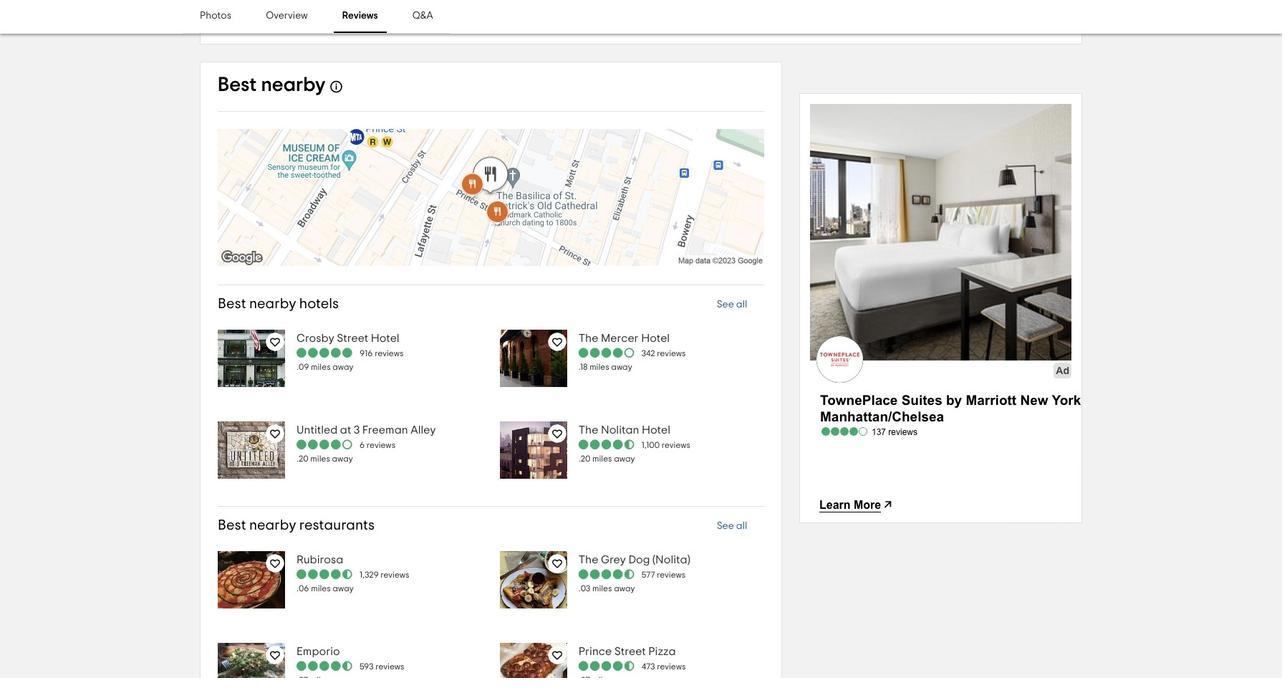 Task type: vqa. For each thing, say whether or not it's contained in the screenshot.
first Spirit
no



Task type: locate. For each thing, give the bounding box(es) containing it.
reviews right 1,329 on the bottom left of page
[[381, 571, 410, 579]]

all
[[737, 300, 748, 310], [737, 521, 748, 531]]

.06
[[297, 584, 309, 593]]

advertisement region
[[800, 93, 1083, 526]]

1 horizontal spatial $$
[[435, 19, 445, 27]]

reviews down freeman
[[367, 441, 396, 449]]

italian, down 990
[[254, 18, 281, 27]]

away for the mercer hotel
[[612, 363, 633, 371]]

emporio
[[297, 646, 340, 657]]

alley
[[411, 424, 436, 436]]

4 of 5 bubbles image for the
[[579, 347, 636, 358]]

$$ left 'overview' link
[[219, 18, 229, 27]]

0 vertical spatial all
[[737, 300, 748, 310]]

6
[[360, 441, 365, 449]]

(nolita)
[[653, 554, 691, 566]]

1 vertical spatial best
[[218, 297, 246, 311]]

0 horizontal spatial $$$,
[[235, 18, 252, 27]]

4 of 5 bubbles image down untitled
[[297, 439, 354, 450]]

0 vertical spatial see all link
[[717, 297, 748, 313]]

away inside 1,329 reviews .06 miles away
[[333, 584, 354, 593]]

best nearby restaurants
[[218, 518, 375, 533]]

street
[[337, 333, 369, 344], [615, 646, 646, 657]]

away
[[333, 363, 354, 371], [612, 363, 633, 371], [332, 454, 353, 463], [614, 454, 635, 463], [333, 584, 354, 593], [614, 584, 635, 593]]

hotel up 342 at right bottom
[[642, 333, 670, 344]]

q&a link
[[404, 0, 442, 33]]

0 vertical spatial see all
[[717, 300, 748, 310]]

0 vertical spatial 4 of 5 bubbles image
[[579, 347, 636, 358]]

away down at
[[332, 454, 353, 463]]

reviews right 1,100
[[662, 441, 691, 449]]

miles inside the 1,100 reviews .20 miles away
[[593, 454, 612, 463]]

miles inside 1,329 reviews .06 miles away
[[311, 584, 331, 593]]

990
[[273, 2, 288, 11]]

0 horizontal spatial 4 of 5 bubbles image
[[297, 439, 354, 450]]

0 vertical spatial see
[[717, 300, 734, 310]]

italian, left pizza,
[[470, 19, 497, 27]]

away for crosby street hotel
[[333, 363, 354, 371]]

the
[[579, 333, 599, 344], [579, 424, 599, 436], [579, 554, 599, 566]]

the up .18
[[579, 333, 599, 344]]

best nearby hotels
[[218, 297, 339, 311]]

1 horizontal spatial 4 of 5 bubbles image
[[579, 347, 636, 358]]

.20 down untitled
[[297, 454, 309, 463]]

prince
[[579, 646, 612, 657]]

the grey dog (nolita)
[[579, 554, 691, 566]]

away down the grey dog (nolita)
[[614, 584, 635, 593]]

1 see all link from the top
[[717, 297, 748, 313]]

all for restaurants
[[737, 521, 748, 531]]

0 horizontal spatial .20
[[297, 454, 309, 463]]

miles for the grey dog (nolita)
[[593, 584, 612, 593]]

4.5 of 5 bubbles image for rubirosa
[[297, 568, 354, 580]]

1 vertical spatial see
[[717, 521, 734, 531]]

miles
[[311, 363, 331, 371], [590, 363, 610, 371], [311, 454, 330, 463], [593, 454, 612, 463], [311, 584, 331, 593], [593, 584, 612, 593]]

hotel up 916
[[371, 333, 400, 344]]

see
[[717, 300, 734, 310], [717, 521, 734, 531]]

nearby left restaurants
[[249, 518, 296, 533]]

1,100
[[642, 441, 660, 449]]

1 see from the top
[[717, 300, 734, 310]]

street up 916
[[337, 333, 369, 344]]

neapolitan
[[524, 19, 568, 27]]

see all link
[[717, 297, 748, 313], [717, 518, 748, 534]]

2 .20 from the left
[[579, 454, 591, 463]]

- for $$ - $$$, italian, pizza, neapolitan
[[447, 19, 449, 27]]

away down 5 of 5 bubbles image
[[333, 363, 354, 371]]

overview
[[266, 11, 308, 21]]

street up the 473
[[615, 646, 646, 657]]

reviews
[[290, 2, 321, 11], [342, 11, 378, 21]]

see all link for best nearby restaurants
[[717, 518, 748, 534]]

4.5 of 5 bubbles image down rubirosa
[[297, 568, 354, 580]]

reviews for the mercer hotel
[[657, 349, 686, 358]]

reviews up romana
[[290, 2, 321, 11]]

1 vertical spatial nearby
[[249, 297, 296, 311]]

reviews right 342 at right bottom
[[657, 349, 686, 358]]

4.5 of 5 bubbles image down "prince"
[[579, 660, 636, 672]]

miles inside "916 reviews .09 miles away"
[[311, 363, 331, 371]]

away down 'mercer'
[[612, 363, 633, 371]]

see all for best nearby restaurants
[[717, 521, 748, 531]]

nearby for best nearby
[[261, 75, 326, 95]]

reviews for crosby street hotel
[[375, 349, 404, 358]]

473 reviews
[[642, 662, 686, 671]]

0 horizontal spatial $$
[[219, 18, 229, 27]]

0 vertical spatial street
[[337, 333, 369, 344]]

1 horizontal spatial -
[[447, 19, 449, 27]]

4.5 of 5 bubbles image down grey
[[579, 568, 636, 580]]

2 best from the top
[[218, 297, 246, 311]]

2 see all link from the top
[[717, 518, 748, 534]]

$$$, right the photos
[[235, 18, 252, 27]]

4 of 5 bubbles image
[[579, 347, 636, 358], [297, 439, 354, 450]]

1,329 reviews .06 miles away
[[297, 571, 410, 593]]

all for hotels
[[737, 300, 748, 310]]

miles down untitled
[[311, 454, 330, 463]]

nearby for best nearby hotels
[[249, 297, 296, 311]]

1 all from the top
[[737, 300, 748, 310]]

0 horizontal spatial -
[[231, 18, 233, 27]]

0 horizontal spatial street
[[337, 333, 369, 344]]

see all
[[717, 300, 748, 310], [717, 521, 748, 531]]

1 vertical spatial see all
[[717, 521, 748, 531]]

pizza
[[649, 646, 676, 657]]

miles inside 342 reviews .18 miles away
[[590, 363, 610, 371]]

italian, for romana
[[254, 18, 281, 27]]

$$
[[219, 18, 229, 27], [435, 19, 445, 27]]

reviews for the nolitan hotel
[[662, 441, 691, 449]]

473
[[642, 662, 655, 671]]

miles right .06
[[311, 584, 331, 593]]

italian,
[[254, 18, 281, 27], [470, 19, 497, 27]]

reviews inside 1,329 reviews .06 miles away
[[381, 571, 410, 579]]

4.5 of 5 bubbles image down nolitan
[[579, 439, 636, 450]]

away inside 6 reviews .20 miles away
[[332, 454, 353, 463]]

- left 'overview' link
[[231, 18, 233, 27]]

miles inside 6 reviews .20 miles away
[[311, 454, 330, 463]]

0 vertical spatial the
[[579, 333, 599, 344]]

nolitan
[[601, 424, 640, 436]]

1 vertical spatial street
[[615, 646, 646, 657]]

street for prince
[[615, 646, 646, 657]]

away inside "916 reviews .09 miles away"
[[333, 363, 354, 371]]

1 best from the top
[[218, 75, 257, 95]]

overview link
[[257, 0, 317, 33]]

miles inside 577 reviews .03 miles away
[[593, 584, 612, 593]]

3 best from the top
[[218, 518, 246, 533]]

.20 inside 6 reviews .20 miles away
[[297, 454, 309, 463]]

1 horizontal spatial street
[[615, 646, 646, 657]]

away down 'the nolitan hotel'
[[614, 454, 635, 463]]

$$ for $$ - $$$, italian, pizza, neapolitan
[[435, 19, 445, 27]]

$$$,
[[235, 18, 252, 27], [451, 19, 468, 27]]

miles right .18
[[590, 363, 610, 371]]

1 the from the top
[[579, 333, 599, 344]]

0 vertical spatial nearby
[[261, 75, 326, 95]]

577 reviews .03 miles away
[[579, 571, 686, 593]]

$$ right q&a
[[435, 19, 445, 27]]

nearby left hotels
[[249, 297, 296, 311]]

342 reviews .18 miles away
[[579, 349, 686, 371]]

reviews
[[375, 349, 404, 358], [657, 349, 686, 358], [367, 441, 396, 449], [662, 441, 691, 449], [381, 571, 410, 579], [657, 571, 686, 579], [376, 662, 405, 671], [657, 662, 686, 671]]

1 horizontal spatial $$$,
[[451, 19, 468, 27]]

away inside 577 reviews .03 miles away
[[614, 584, 635, 593]]

4.5 of 5 bubbles image down emporio
[[297, 660, 354, 672]]

miles down nolitan
[[593, 454, 612, 463]]

$$$, for $$ - $$$, italian, romana
[[235, 18, 252, 27]]

0 horizontal spatial reviews
[[290, 2, 321, 11]]

reviews inside the 1,100 reviews .20 miles away
[[662, 441, 691, 449]]

hotels
[[299, 297, 339, 311]]

577
[[642, 571, 655, 579]]

1 vertical spatial the
[[579, 424, 599, 436]]

reviews down (nolita)
[[657, 571, 686, 579]]

3 the from the top
[[579, 554, 599, 566]]

away down rubirosa
[[333, 584, 354, 593]]

2 vertical spatial best
[[218, 518, 246, 533]]

hotel up 1,100
[[642, 424, 671, 436]]

reviews inside "916 reviews .09 miles away"
[[375, 349, 404, 358]]

.20
[[297, 454, 309, 463], [579, 454, 591, 463]]

hotel
[[371, 333, 400, 344], [642, 333, 670, 344], [642, 424, 671, 436]]

4 of 5 bubbles image down 'mercer'
[[579, 347, 636, 358]]

nearby down romana
[[261, 75, 326, 95]]

2 vertical spatial nearby
[[249, 518, 296, 533]]

.20 down 'the nolitan hotel'
[[579, 454, 591, 463]]

- right "q&a" link
[[447, 19, 449, 27]]

.20 inside the 1,100 reviews .20 miles away
[[579, 454, 591, 463]]

$$$, right "q&a" link
[[451, 19, 468, 27]]

1 horizontal spatial .20
[[579, 454, 591, 463]]

nearby
[[261, 75, 326, 95], [249, 297, 296, 311], [249, 518, 296, 533]]

2 all from the top
[[737, 521, 748, 531]]

2 see from the top
[[717, 521, 734, 531]]

reviews right romana
[[342, 11, 378, 21]]

miles right .03
[[593, 584, 612, 593]]

miles down 5 of 5 bubbles image
[[311, 363, 331, 371]]

the left grey
[[579, 554, 599, 566]]

2 vertical spatial the
[[579, 554, 599, 566]]

1 vertical spatial see all link
[[717, 518, 748, 534]]

miles for the mercer hotel
[[590, 363, 610, 371]]

hotel for the mercer hotel
[[642, 333, 670, 344]]

reviews right 916
[[375, 349, 404, 358]]

- for $$ - $$$, italian, romana
[[231, 18, 233, 27]]

street for crosby
[[337, 333, 369, 344]]

reviews inside 577 reviews .03 miles away
[[657, 571, 686, 579]]

-
[[231, 18, 233, 27], [447, 19, 449, 27]]

reviews inside 342 reviews .18 miles away
[[657, 349, 686, 358]]

best for best nearby hotels
[[218, 297, 246, 311]]

away inside 342 reviews .18 miles away
[[612, 363, 633, 371]]

916
[[360, 349, 373, 358]]

the left nolitan
[[579, 424, 599, 436]]

pizza,
[[499, 19, 522, 27]]

best
[[218, 75, 257, 95], [218, 297, 246, 311], [218, 518, 246, 533]]

4.5 of 5 bubbles image
[[579, 439, 636, 450], [297, 568, 354, 580], [579, 568, 636, 580], [297, 660, 354, 672], [579, 660, 636, 672]]

1 see all from the top
[[717, 300, 748, 310]]

1 horizontal spatial italian,
[[470, 19, 497, 27]]

2 see all from the top
[[717, 521, 748, 531]]

342
[[642, 349, 656, 358]]

1 .20 from the left
[[297, 454, 309, 463]]

1 vertical spatial 4 of 5 bubbles image
[[297, 439, 354, 450]]

miles for untitled at 3 freeman alley
[[311, 454, 330, 463]]

0 horizontal spatial italian,
[[254, 18, 281, 27]]

0 vertical spatial best
[[218, 75, 257, 95]]

1 vertical spatial all
[[737, 521, 748, 531]]

reviews link
[[334, 0, 387, 33]]

reviews inside 6 reviews .20 miles away
[[367, 441, 396, 449]]

away inside the 1,100 reviews .20 miles away
[[614, 454, 635, 463]]

the for best nearby hotels
[[579, 333, 599, 344]]



Task type: describe. For each thing, give the bounding box(es) containing it.
away for the grey dog (nolita)
[[614, 584, 635, 593]]

rubirosa
[[297, 554, 344, 566]]

untitled at 3 freeman alley
[[297, 424, 436, 436]]

.09
[[297, 363, 309, 371]]

.03
[[579, 584, 591, 593]]

restaurants
[[299, 518, 375, 533]]

4.5 of 5 bubbles image for the nolitan hotel
[[579, 439, 636, 450]]

mercer
[[601, 333, 639, 344]]

see for best nearby restaurants
[[717, 521, 734, 531]]

nearby for best nearby restaurants
[[249, 518, 296, 533]]

$$ - $$$, italian, pizza, neapolitan
[[435, 19, 568, 27]]

990 reviews
[[273, 2, 321, 11]]

5 of 5 bubbles image
[[297, 347, 354, 358]]

italian, for pizza,
[[470, 19, 497, 27]]

916 reviews .09 miles away
[[297, 349, 404, 371]]

untitled
[[297, 424, 338, 436]]

hotel for the nolitan hotel
[[642, 424, 671, 436]]

at
[[340, 424, 352, 436]]

grey
[[601, 554, 626, 566]]

photos
[[200, 11, 232, 21]]

1,100 reviews .20 miles away
[[579, 441, 691, 463]]

.20 for the nolitan hotel
[[579, 454, 591, 463]]

best for best nearby
[[218, 75, 257, 95]]

hotel for crosby street hotel
[[371, 333, 400, 344]]

593
[[360, 662, 374, 671]]

freeman
[[363, 424, 408, 436]]

4 of 5 bubbles image for untitled
[[297, 439, 354, 450]]

miles for the nolitan hotel
[[593, 454, 612, 463]]

reviews for rubirosa
[[381, 571, 410, 579]]

best nearby
[[218, 75, 326, 95]]

see all for best nearby hotels
[[717, 300, 748, 310]]

3
[[354, 424, 360, 436]]

photos link
[[191, 0, 240, 33]]

reviews for untitled at 3 freeman alley
[[367, 441, 396, 449]]

.20 for untitled at 3 freeman alley
[[297, 454, 309, 463]]

the mercer hotel
[[579, 333, 670, 344]]

reviews down pizza
[[657, 662, 686, 671]]

2 the from the top
[[579, 424, 599, 436]]

miles for rubirosa
[[311, 584, 331, 593]]

593 reviews
[[360, 662, 405, 671]]

prince street pizza
[[579, 646, 676, 657]]

the nolitan hotel
[[579, 424, 671, 436]]

see all link for best nearby hotels
[[717, 297, 748, 313]]

6 reviews .20 miles away
[[297, 441, 396, 463]]

see for best nearby hotels
[[717, 300, 734, 310]]

1 horizontal spatial reviews
[[342, 11, 378, 21]]

4.5 of 5 bubbles image for emporio
[[297, 660, 354, 672]]

away for the nolitan hotel
[[614, 454, 635, 463]]

dog
[[629, 554, 650, 566]]

away for rubirosa
[[333, 584, 354, 593]]

1,329
[[360, 571, 379, 579]]

q&a
[[413, 11, 433, 21]]

$$$, for $$ - $$$, italian, pizza, neapolitan
[[451, 19, 468, 27]]

best for best nearby restaurants
[[218, 518, 246, 533]]

romana
[[283, 18, 316, 27]]

reviews for the grey dog (nolita)
[[657, 571, 686, 579]]

miles for crosby street hotel
[[311, 363, 331, 371]]

4.5 of 5 bubbles image for the grey dog (nolita)
[[579, 568, 636, 580]]

$$ - $$$, italian, romana
[[219, 18, 316, 27]]

4.5 of 5 bubbles image for prince street pizza
[[579, 660, 636, 672]]

$$ for $$ - $$$, italian, romana
[[219, 18, 229, 27]]

reviews right 593
[[376, 662, 405, 671]]

crosby street hotel
[[297, 333, 400, 344]]

crosby
[[297, 333, 335, 344]]

.18
[[579, 363, 588, 371]]

the for best nearby restaurants
[[579, 554, 599, 566]]

away for untitled at 3 freeman alley
[[332, 454, 353, 463]]



